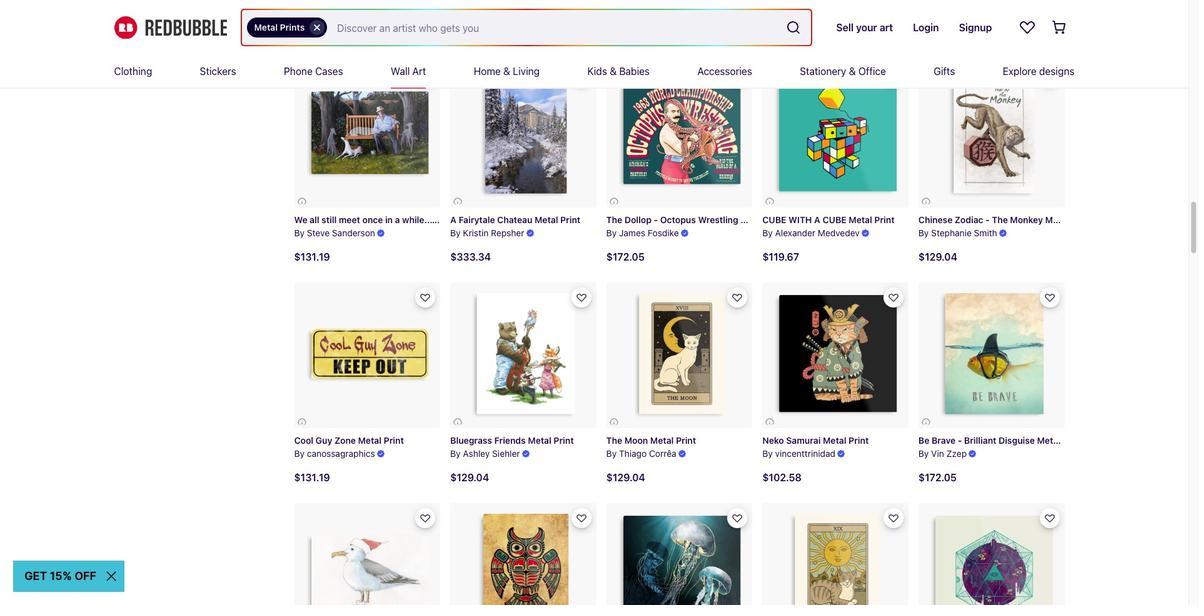 Task type: describe. For each thing, give the bounding box(es) containing it.
by steve sanderson
[[294, 227, 375, 238]]

bluegrass friends metal print
[[450, 435, 574, 446]]

by up $134.41
[[450, 6, 461, 17]]

wall art link
[[391, 55, 426, 88]]

medvedev
[[818, 227, 860, 238]]

$134.41
[[450, 30, 488, 41]]

cool
[[294, 435, 313, 446]]

stephanie
[[931, 227, 972, 238]]

2 cube from the left
[[823, 214, 847, 225]]

chinese zodiac - the monkey metal print
[[919, 214, 1091, 225]]

by kristin repsher
[[450, 227, 524, 238]]

metal right zone
[[358, 435, 382, 446]]

once
[[362, 214, 383, 225]]

designs
[[1039, 66, 1075, 77]]

be brave - brilliant disguise metal print
[[919, 435, 1083, 446]]

lacerda
[[328, 6, 361, 17]]

accessories
[[697, 66, 752, 77]]

home
[[474, 66, 501, 77]]

by for by vincenttrinidad
[[762, 448, 773, 459]]

metal up medvedev at the right top of page
[[849, 214, 872, 225]]

office
[[858, 66, 886, 77]]

brave
[[932, 435, 956, 446]]

close
[[462, 214, 484, 225]]

home & living
[[474, 66, 540, 77]]

repsher
[[491, 227, 524, 238]]

metal right 'monkey'
[[1045, 214, 1069, 225]]

$145.17
[[606, 30, 643, 41]]

$172.05 for vin
[[919, 472, 957, 483]]

stickers link
[[200, 55, 236, 88]]

stationery
[[800, 66, 846, 77]]

1 cube from the left
[[762, 214, 786, 225]]

be brave - brilliant disguise metal print image
[[919, 282, 1065, 429]]

$119.67
[[762, 251, 799, 262]]

by ashley siehler
[[450, 448, 520, 459]]

phone
[[284, 66, 313, 77]]

fairytale
[[459, 214, 495, 225]]

$139.79 link
[[919, 0, 1065, 51]]

clothing link
[[114, 55, 152, 88]]

by erikaflea123
[[450, 6, 512, 17]]

the moon metal print image
[[606, 282, 752, 429]]

moon
[[625, 435, 648, 446]]

saintiro
[[619, 6, 649, 17]]

$131.19 for canossagraphics
[[294, 472, 330, 483]]

ashley
[[463, 448, 490, 459]]

the dollop - octopus wrestling metal print image
[[606, 61, 752, 208]]

sanderson
[[332, 227, 375, 238]]

meet
[[339, 214, 360, 225]]

seagull santa metal print image
[[294, 503, 440, 605]]

by saintiro
[[606, 6, 649, 17]]

guy
[[316, 435, 332, 446]]

prints
[[280, 22, 305, 33]]

dollop
[[625, 214, 652, 225]]

erikaflea123
[[463, 6, 512, 17]]

octopus
[[660, 214, 696, 225]]

james
[[619, 227, 645, 238]]

metal up corrêa
[[650, 435, 674, 446]]

stationery & office link
[[800, 55, 886, 88]]

metal prints
[[254, 22, 305, 33]]

metal right chateau
[[535, 214, 558, 225]]

stationery & office
[[800, 66, 886, 77]]

by for by stephanie smith
[[919, 227, 929, 238]]

while...when
[[402, 214, 455, 225]]

babies
[[619, 66, 650, 77]]

& for office
[[849, 66, 856, 77]]

Search term search field
[[327, 10, 781, 45]]

by james fosdike
[[606, 227, 679, 238]]

explore designs
[[1003, 66, 1075, 77]]

- for the
[[986, 214, 990, 225]]

siehler
[[492, 448, 520, 459]]

zodiac
[[955, 214, 983, 225]]

in
[[385, 214, 393, 225]]

by for by canossagraphics
[[294, 448, 305, 459]]

a
[[395, 214, 400, 225]]

we all still meet once in a while...when i close my eyes. metal print
[[294, 214, 572, 225]]

gifts
[[934, 66, 955, 77]]

alexander
[[775, 227, 816, 238]]

by for by vin  zzep
[[919, 448, 929, 459]]

by for by james fosdike
[[606, 227, 617, 238]]

& for living
[[503, 66, 510, 77]]

eyes.
[[501, 214, 524, 225]]

we all still meet once in a while...when i close my eyes. metal print image
[[294, 61, 440, 208]]

by for by kristin repsher
[[450, 227, 461, 238]]

by for by julio lacerda
[[294, 6, 305, 17]]

a fairytale chateau metal print image
[[450, 61, 596, 208]]

by thiago corrêa
[[606, 448, 676, 459]]

by julio lacerda
[[294, 6, 361, 17]]

gifts link
[[934, 55, 955, 88]]

redbubble logo image
[[114, 16, 227, 39]]

the for $172.05
[[606, 214, 622, 225]]

by stephanie smith
[[919, 227, 997, 238]]

metal inside button
[[254, 22, 278, 33]]

by left the everdreamer
[[762, 6, 773, 17]]

metal right friends
[[528, 435, 551, 446]]

by for by steve sanderson
[[294, 227, 305, 238]]

be
[[919, 435, 929, 446]]

cube with a cube metal print image
[[762, 61, 909, 208]]

wall
[[391, 66, 410, 77]]

julio
[[307, 6, 326, 17]]

the moon metal print
[[606, 435, 696, 446]]

by for by thiago corrêa
[[606, 448, 617, 459]]

$131.19 for steve
[[294, 251, 330, 262]]

canossagraphics
[[307, 448, 375, 459]]



Task type: vqa. For each thing, say whether or not it's contained in the screenshot.


Task type: locate. For each thing, give the bounding box(es) containing it.
menu bar
[[114, 55, 1075, 88]]

by down cool
[[294, 448, 305, 459]]

the for $129.04
[[606, 435, 622, 446]]

the
[[606, 214, 622, 225], [992, 214, 1008, 225], [606, 435, 622, 446]]

the up james
[[606, 214, 622, 225]]

$131.19 down by canossagraphics
[[294, 472, 330, 483]]

corrêa
[[649, 448, 676, 459]]

cube with a cube metal print
[[762, 214, 895, 225]]

containment  metal print image
[[919, 503, 1065, 605]]

0 horizontal spatial a
[[450, 214, 456, 225]]

1 $131.19 from the top
[[294, 251, 330, 262]]

$129.04 down julio
[[294, 30, 333, 41]]

monkey
[[1010, 214, 1043, 225]]

1 a from the left
[[450, 214, 456, 225]]

& left office
[[849, 66, 856, 77]]

2 horizontal spatial &
[[849, 66, 856, 77]]

metal
[[254, 22, 278, 33], [526, 214, 549, 225], [535, 214, 558, 225], [849, 214, 872, 225], [741, 214, 764, 225], [1045, 214, 1069, 225], [358, 435, 382, 446], [528, 435, 551, 446], [823, 435, 846, 446], [650, 435, 674, 446], [1037, 435, 1061, 446]]

by down we
[[294, 227, 305, 238]]

2 a from the left
[[814, 214, 820, 225]]

& for babies
[[610, 66, 617, 77]]

thiago
[[619, 448, 647, 459]]

kids
[[587, 66, 607, 77]]

by left julio
[[294, 6, 305, 17]]

& left living
[[503, 66, 510, 77]]

2 $131.19 from the top
[[294, 472, 330, 483]]

0 horizontal spatial &
[[503, 66, 510, 77]]

chinese zodiac - the monkey metal print image
[[919, 61, 1065, 208]]

samurai
[[786, 435, 821, 446]]

1 horizontal spatial -
[[958, 435, 962, 446]]

$129.04 down by everdreamer
[[762, 30, 801, 41]]

by left james
[[606, 227, 617, 238]]

& right kids
[[610, 66, 617, 77]]

&
[[503, 66, 510, 77], [610, 66, 617, 77], [849, 66, 856, 77]]

steve
[[307, 227, 330, 238]]

$131.19
[[294, 251, 330, 262], [294, 472, 330, 483]]

2 horizontal spatial -
[[986, 214, 990, 225]]

$129.04 for by julio lacerda
[[294, 30, 333, 41]]

0 vertical spatial $172.05
[[606, 251, 645, 262]]

by left saintiro
[[606, 6, 617, 17]]

cube
[[762, 214, 786, 225], [823, 214, 847, 225]]

metallic jellyfish v metal print image
[[606, 503, 752, 605]]

explore designs link
[[1003, 55, 1075, 88]]

$172.05 down "vin"
[[919, 472, 957, 483]]

all
[[310, 214, 319, 225]]

smith
[[974, 227, 997, 238]]

friends
[[494, 435, 526, 446]]

$129.04 for by stephanie smith
[[919, 251, 957, 262]]

metal right disguise
[[1037, 435, 1061, 446]]

2 & from the left
[[610, 66, 617, 77]]

with
[[789, 214, 812, 225]]

- up zzep
[[958, 435, 962, 446]]

cool guy zone  metal print image
[[294, 282, 440, 429]]

kristin
[[463, 227, 489, 238]]

$172.05 down james
[[606, 251, 645, 262]]

by vincenttrinidad
[[762, 448, 835, 459]]

0 horizontal spatial $172.05
[[606, 251, 645, 262]]

cube up medvedev at the right top of page
[[823, 214, 847, 225]]

a
[[450, 214, 456, 225], [814, 214, 820, 225]]

cool guy zone  metal print
[[294, 435, 404, 446]]

& inside home & living link
[[503, 66, 510, 77]]

by down be
[[919, 448, 929, 459]]

by alexander  medvedev
[[762, 227, 860, 238]]

a fairytale chateau metal print
[[450, 214, 580, 225]]

kids & babies
[[587, 66, 650, 77]]

1 & from the left
[[503, 66, 510, 77]]

kids & babies link
[[587, 55, 650, 88]]

i
[[457, 214, 460, 225]]

the dollop - octopus wrestling metal print
[[606, 214, 786, 225]]

wall art
[[391, 66, 426, 77]]

$131.19 down steve
[[294, 251, 330, 262]]

metal right wrestling
[[741, 214, 764, 225]]

cube up alexander at the top
[[762, 214, 786, 225]]

wrestling
[[698, 214, 738, 225]]

by vin  zzep
[[919, 448, 967, 459]]

clothing
[[114, 66, 152, 77]]

by down the chinese
[[919, 227, 929, 238]]

cases
[[315, 66, 343, 77]]

a left "i"
[[450, 214, 456, 225]]

by down "i"
[[450, 227, 461, 238]]

metal left prints
[[254, 22, 278, 33]]

chinese
[[919, 214, 953, 225]]

print
[[552, 214, 572, 225], [560, 214, 580, 225], [874, 214, 895, 225], [766, 214, 786, 225], [1071, 214, 1091, 225], [384, 435, 404, 446], [554, 435, 574, 446], [849, 435, 869, 446], [676, 435, 696, 446], [1063, 435, 1083, 446]]

neko samurai metal print image
[[762, 282, 909, 429]]

1 vertical spatial $172.05
[[919, 472, 957, 483]]

chateau
[[497, 214, 532, 225]]

home & living link
[[474, 55, 540, 88]]

0 horizontal spatial -
[[654, 214, 658, 225]]

phone cases link
[[284, 55, 343, 88]]

by canossagraphics
[[294, 448, 375, 459]]

Metal Prints field
[[242, 10, 811, 45]]

my
[[486, 214, 499, 225]]

the up smith
[[992, 214, 1008, 225]]

$102.58
[[762, 472, 802, 483]]

- up fosdike
[[654, 214, 658, 225]]

$129.04 down thiago in the right bottom of the page
[[606, 472, 645, 483]]

menu bar containing clothing
[[114, 55, 1075, 88]]

red and teal blue haida spirit owl metal print image
[[450, 503, 596, 605]]

$129.04
[[294, 30, 333, 41], [762, 30, 801, 41], [919, 251, 957, 262], [450, 472, 489, 483], [606, 472, 645, 483]]

$129.04 down "ashley"
[[450, 472, 489, 483]]

1 horizontal spatial &
[[610, 66, 617, 77]]

3 & from the left
[[849, 66, 856, 77]]

metal right eyes.
[[526, 214, 549, 225]]

0 vertical spatial $131.19
[[294, 251, 330, 262]]

- for brilliant
[[958, 435, 962, 446]]

by down neko
[[762, 448, 773, 459]]

the left moon at the right bottom of the page
[[606, 435, 622, 446]]

1 vertical spatial $131.19
[[294, 472, 330, 483]]

1 horizontal spatial a
[[814, 214, 820, 225]]

$172.05 for james
[[606, 251, 645, 262]]

a up by alexander  medvedev
[[814, 214, 820, 225]]

still
[[322, 214, 337, 225]]

living
[[513, 66, 540, 77]]

neko samurai metal print
[[762, 435, 869, 446]]

$129.04 for by ashley siehler
[[450, 472, 489, 483]]

1 horizontal spatial cube
[[823, 214, 847, 225]]

fosdike
[[648, 227, 679, 238]]

zzep
[[946, 448, 967, 459]]

$172.05
[[606, 251, 645, 262], [919, 472, 957, 483]]

by left thiago in the right bottom of the page
[[606, 448, 617, 459]]

- up smith
[[986, 214, 990, 225]]

phone cases
[[284, 66, 343, 77]]

neko
[[762, 435, 784, 446]]

by for by alexander  medvedev
[[762, 227, 773, 238]]

by for by ashley siehler
[[450, 448, 461, 459]]

by down bluegrass
[[450, 448, 461, 459]]

& inside kids & babies link
[[610, 66, 617, 77]]

bluegrass friends metal print image
[[450, 282, 596, 429]]

vin
[[931, 448, 944, 459]]

0 horizontal spatial cube
[[762, 214, 786, 225]]

metal prints button
[[247, 18, 327, 38]]

& inside stationery & office link
[[849, 66, 856, 77]]

we
[[294, 214, 307, 225]]

zone
[[335, 435, 356, 446]]

metal right samurai
[[823, 435, 846, 446]]

1 horizontal spatial $172.05
[[919, 472, 957, 483]]

$129.04 for by thiago corrêa
[[606, 472, 645, 483]]

$129.04 down stephanie on the right top of page
[[919, 251, 957, 262]]

art
[[412, 66, 426, 77]]

the sun metal print image
[[762, 503, 909, 605]]

- for octopus
[[654, 214, 658, 225]]

by up '$119.67'
[[762, 227, 773, 238]]

by everdreamer
[[762, 6, 826, 17]]



